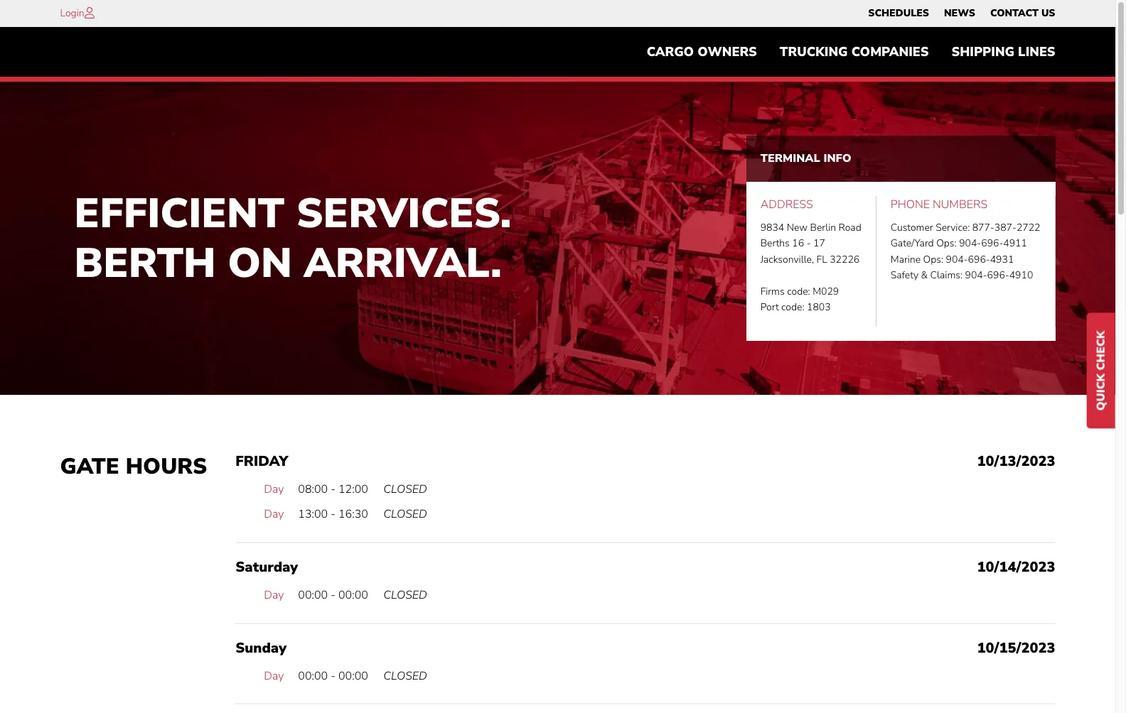 Task type: vqa. For each thing, say whether or not it's contained in the screenshot.
the topmost transaction
no



Task type: locate. For each thing, give the bounding box(es) containing it.
387-
[[995, 221, 1017, 235]]

day down the sunday
[[264, 669, 284, 684]]

0 vertical spatial 00:00 - 00:00
[[298, 588, 368, 604]]

3 day from the top
[[264, 588, 284, 604]]

10/13/2023
[[977, 452, 1056, 471]]

00:00
[[298, 588, 328, 604], [338, 588, 368, 604], [298, 669, 328, 684], [338, 669, 368, 684]]

- for sunday
[[331, 669, 336, 684]]

day down saturday
[[264, 588, 284, 604]]

4931
[[990, 253, 1014, 266]]

904- right claims:
[[965, 269, 987, 282]]

login
[[60, 6, 84, 20]]

904- up claims:
[[946, 253, 968, 266]]

ops: up & at the top right of page
[[923, 253, 944, 266]]

1 00:00 - 00:00 from the top
[[298, 588, 368, 604]]

- inside 9834 new berlin road berths 16 - 17 jacksonville, fl 32226
[[807, 237, 811, 251]]

cargo owners link
[[635, 38, 769, 66]]

companies
[[852, 44, 929, 61]]

services.
[[296, 186, 511, 242]]

ops: down service:
[[937, 237, 957, 251]]

696-
[[981, 237, 1003, 251], [968, 253, 990, 266], [987, 269, 1009, 282]]

904-
[[959, 237, 981, 251], [946, 253, 968, 266], [965, 269, 987, 282]]

code: up 1803 at the top of the page
[[787, 285, 810, 298]]

service:
[[936, 221, 970, 235]]

phone numbers
[[891, 197, 988, 213]]

cargo owners
[[647, 44, 757, 61]]

shipping lines link
[[940, 38, 1067, 66]]

closed
[[383, 482, 427, 498], [383, 507, 427, 523], [383, 588, 427, 604], [383, 669, 427, 684]]

gate hours
[[60, 452, 207, 482]]

1 day from the top
[[264, 482, 284, 498]]

1 closed from the top
[[383, 482, 427, 498]]

904- down 877- at the top right of page
[[959, 237, 981, 251]]

terminal info
[[761, 151, 852, 166]]

berths
[[761, 237, 790, 251]]

day left '13:00'
[[264, 507, 284, 523]]

menu bar down schedules link
[[635, 38, 1067, 66]]

on
[[228, 235, 292, 291]]

3 closed from the top
[[383, 588, 427, 604]]

0 vertical spatial ops:
[[937, 237, 957, 251]]

00:00 - 00:00 for saturday
[[298, 588, 368, 604]]

00:00 - 00:00
[[298, 588, 368, 604], [298, 669, 368, 684]]

marine
[[891, 253, 921, 266]]

-
[[807, 237, 811, 251], [331, 482, 336, 498], [331, 507, 336, 523], [331, 588, 336, 604], [331, 669, 336, 684]]

efficient services. berth on arrival.
[[74, 186, 511, 291]]

customer service: 877-387-2722 gate/yard ops: 904-696-4911 marine ops: 904-696-4931 safety & claims: 904-696-4910
[[891, 221, 1041, 282]]

quick check link
[[1087, 313, 1116, 429]]

0 vertical spatial menu bar
[[861, 4, 1063, 23]]

4 closed from the top
[[383, 669, 427, 684]]

13:00 - 16:30
[[298, 507, 368, 523]]

contact us
[[990, 6, 1056, 20]]

address
[[761, 197, 813, 213]]

1 vertical spatial code:
[[781, 301, 805, 314]]

08:00
[[298, 482, 328, 498]]

&
[[921, 269, 928, 282]]

day down friday
[[264, 482, 284, 498]]

shipping lines
[[952, 44, 1056, 61]]

4 day from the top
[[264, 669, 284, 684]]

saturday
[[236, 558, 298, 577]]

firms
[[761, 285, 785, 298]]

sunday
[[236, 639, 287, 658]]

contact
[[990, 6, 1039, 20]]

m029
[[813, 285, 839, 298]]

info
[[824, 151, 852, 166]]

12:00
[[338, 482, 368, 498]]

shipping
[[952, 44, 1015, 61]]

schedules
[[868, 6, 929, 20]]

claims:
[[930, 269, 963, 282]]

gate
[[60, 452, 119, 482]]

1 vertical spatial menu bar
[[635, 38, 1067, 66]]

menu bar
[[861, 4, 1063, 23], [635, 38, 1067, 66]]

menu bar up "shipping"
[[861, 4, 1063, 23]]

10/14/2023
[[977, 558, 1056, 577]]

port
[[761, 301, 779, 314]]

- for saturday
[[331, 588, 336, 604]]

32226
[[830, 253, 860, 266]]

1 vertical spatial 00:00 - 00:00
[[298, 669, 368, 684]]

- for friday
[[331, 482, 336, 498]]

code:
[[787, 285, 810, 298], [781, 301, 805, 314]]

closed for friday
[[383, 482, 427, 498]]

code: right port
[[781, 301, 805, 314]]

2 vertical spatial 696-
[[987, 269, 1009, 282]]

ops:
[[937, 237, 957, 251], [923, 253, 944, 266]]

numbers
[[933, 197, 988, 213]]

day
[[264, 482, 284, 498], [264, 507, 284, 523], [264, 588, 284, 604], [264, 669, 284, 684]]

cargo
[[647, 44, 694, 61]]

2 00:00 - 00:00 from the top
[[298, 669, 368, 684]]



Task type: describe. For each thing, give the bounding box(es) containing it.
17
[[813, 237, 825, 251]]

1 vertical spatial 696-
[[968, 253, 990, 266]]

13:00
[[298, 507, 328, 523]]

news link
[[944, 4, 975, 23]]

berlin
[[810, 221, 836, 235]]

day for friday
[[264, 482, 284, 498]]

efficient
[[74, 186, 285, 242]]

trucking
[[780, 44, 848, 61]]

gate/yard
[[891, 237, 934, 251]]

08:00 - 12:00
[[298, 482, 368, 498]]

us
[[1042, 6, 1056, 20]]

hours
[[126, 452, 207, 482]]

2 vertical spatial 904-
[[965, 269, 987, 282]]

2 day from the top
[[264, 507, 284, 523]]

2 closed from the top
[[383, 507, 427, 523]]

terminal
[[761, 151, 820, 166]]

schedules link
[[868, 4, 929, 23]]

phone
[[891, 197, 930, 213]]

closed for saturday
[[383, 588, 427, 604]]

safety
[[891, 269, 919, 282]]

0 vertical spatial 904-
[[959, 237, 981, 251]]

arrival.
[[304, 235, 502, 291]]

00:00 - 00:00 for sunday
[[298, 669, 368, 684]]

menu bar containing cargo owners
[[635, 38, 1067, 66]]

1803
[[807, 301, 831, 314]]

877-
[[972, 221, 995, 235]]

jacksonville,
[[761, 253, 814, 266]]

closed for sunday
[[383, 669, 427, 684]]

check
[[1094, 331, 1109, 371]]

16:30
[[338, 507, 368, 523]]

quick
[[1094, 374, 1109, 411]]

4911
[[1003, 237, 1027, 251]]

lines
[[1018, 44, 1056, 61]]

0 vertical spatial code:
[[787, 285, 810, 298]]

menu bar containing schedules
[[861, 4, 1063, 23]]

0 vertical spatial 696-
[[981, 237, 1003, 251]]

1 vertical spatial ops:
[[923, 253, 944, 266]]

1 vertical spatial 904-
[[946, 253, 968, 266]]

friday
[[236, 452, 288, 471]]

quick check
[[1094, 331, 1109, 411]]

2722
[[1017, 221, 1041, 235]]

road
[[839, 221, 862, 235]]

fl
[[817, 253, 827, 266]]

day for sunday
[[264, 669, 284, 684]]

trucking companies
[[780, 44, 929, 61]]

16
[[792, 237, 804, 251]]

9834
[[761, 221, 784, 235]]

owners
[[698, 44, 757, 61]]

login link
[[60, 6, 84, 20]]

9834 new berlin road berths 16 - 17 jacksonville, fl 32226
[[761, 221, 862, 266]]

news
[[944, 6, 975, 20]]

customer
[[891, 221, 933, 235]]

user image
[[84, 7, 94, 18]]

day for saturday
[[264, 588, 284, 604]]

contact us link
[[990, 4, 1056, 23]]

new
[[787, 221, 808, 235]]

4910
[[1009, 269, 1033, 282]]

berth
[[74, 235, 216, 291]]

10/15/2023
[[977, 639, 1056, 658]]

firms code:  m029 port code:  1803
[[761, 285, 839, 314]]

trucking companies link
[[769, 38, 940, 66]]



